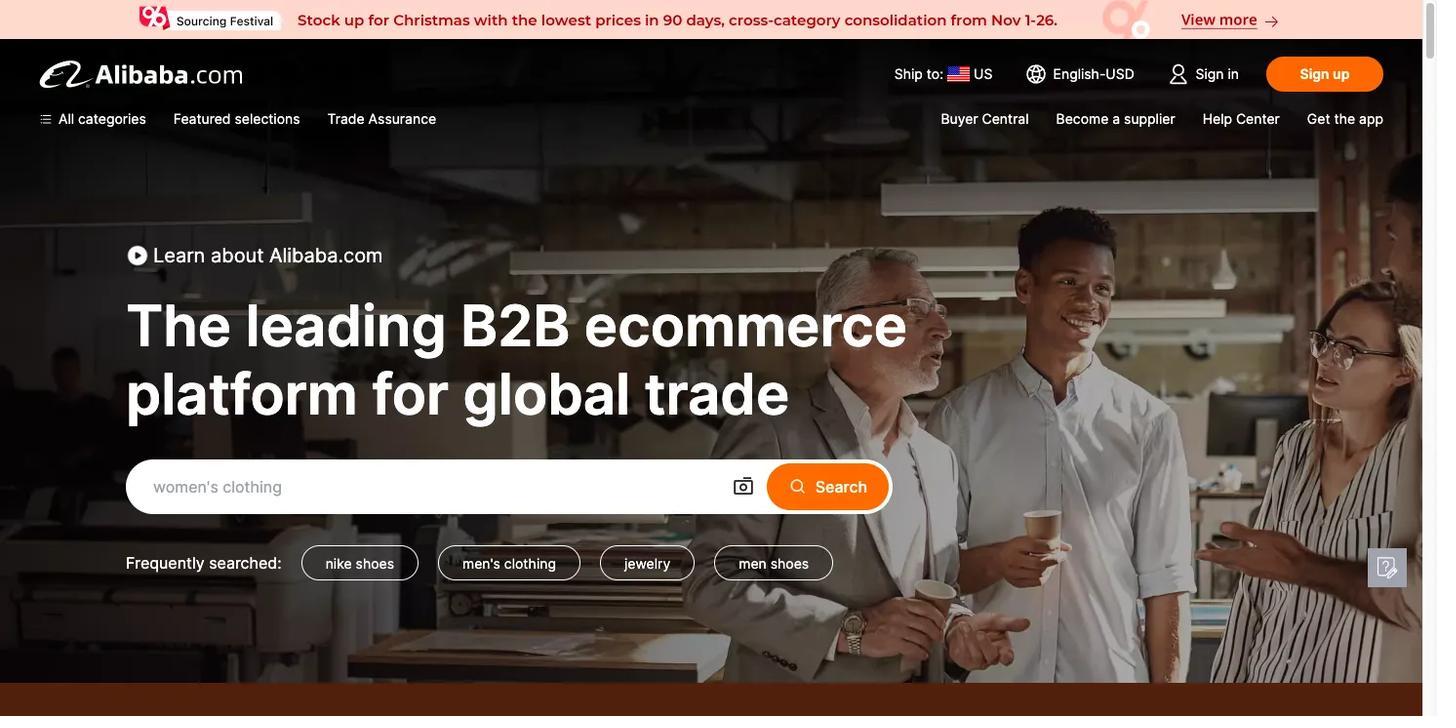 Task type: locate. For each thing, give the bounding box(es) containing it.
1 horizontal spatial shoes
[[771, 555, 809, 572]]

alibaba.com
[[269, 244, 383, 267]]

shoes for men shoes
[[771, 555, 809, 572]]

sign for sign up
[[1301, 65, 1330, 82]]

become
[[1057, 110, 1109, 127]]

to:
[[927, 65, 944, 82]]

shoes right the men
[[771, 555, 809, 572]]

become a supplier
[[1057, 110, 1176, 127]]

frequently searched:
[[126, 553, 282, 573]]

1 sign from the left
[[1196, 65, 1225, 82]]

up
[[1333, 65, 1350, 82]]

trade assurance
[[328, 110, 436, 127]]

men shoes link
[[715, 546, 834, 581]]

2 sign from the left
[[1301, 65, 1330, 82]]

all categories
[[59, 110, 146, 127]]

english-usd
[[1054, 65, 1135, 82]]

learn about alibaba.com
[[153, 244, 383, 267]]

clothing
[[505, 555, 556, 572]]

0 horizontal spatial sign
[[1196, 65, 1225, 82]]

all
[[59, 110, 74, 127]]


[[789, 476, 808, 497]]

jewelry link
[[600, 546, 695, 581]]

1 shoes from the left
[[356, 555, 394, 572]]

featured selections
[[174, 110, 300, 127]]

men
[[739, 555, 767, 572]]

for
[[372, 360, 449, 429]]

women's clothing text field
[[153, 470, 705, 505]]

shoes
[[356, 555, 394, 572], [771, 555, 809, 572]]

trade
[[645, 360, 790, 429]]

b2b
[[461, 292, 570, 360]]


[[732, 475, 756, 499]]

0 horizontal spatial shoes
[[356, 555, 394, 572]]

men shoes
[[739, 555, 809, 572]]

sign
[[1196, 65, 1225, 82], [1301, 65, 1330, 82]]

us
[[974, 65, 993, 82]]

1 horizontal spatial sign
[[1301, 65, 1330, 82]]

2 shoes from the left
[[771, 555, 809, 572]]

global
[[463, 360, 631, 429]]

men's clothing link
[[438, 546, 581, 581]]

ecommerce
[[585, 292, 908, 360]]

ship
[[895, 65, 923, 82]]

shoes right nike
[[356, 555, 394, 572]]

sign left in
[[1196, 65, 1225, 82]]

sign left up
[[1301, 65, 1330, 82]]

jewelry
[[625, 555, 671, 572]]

selections
[[235, 110, 300, 127]]

sign for sign in
[[1196, 65, 1225, 82]]

app
[[1360, 110, 1384, 127]]

men's clothing
[[463, 555, 556, 572]]



Task type: describe. For each thing, give the bounding box(es) containing it.
buyer
[[941, 110, 979, 127]]

about
[[211, 244, 264, 267]]

feedback image
[[1376, 556, 1400, 580]]

trade
[[328, 110, 365, 127]]

center
[[1237, 110, 1280, 127]]

assurance
[[369, 110, 436, 127]]

the
[[1335, 110, 1356, 127]]

ship to:
[[895, 65, 944, 82]]

help
[[1203, 110, 1233, 127]]

in
[[1228, 65, 1240, 82]]

get the app
[[1308, 110, 1384, 127]]

help center
[[1203, 110, 1280, 127]]

featured
[[174, 110, 231, 127]]

sign in
[[1196, 65, 1240, 82]]

the leading b2b ecommerce platform for global trade
[[126, 292, 908, 429]]

nike
[[326, 555, 352, 572]]

nike shoes link
[[301, 546, 419, 581]]

nike shoes
[[326, 555, 394, 572]]

shoes for nike shoes
[[356, 555, 394, 572]]

learn
[[153, 244, 205, 267]]

a
[[1113, 110, 1121, 127]]

buyer central
[[941, 110, 1029, 127]]

the
[[126, 292, 232, 360]]

supplier
[[1125, 110, 1176, 127]]

men's
[[463, 555, 501, 572]]

categories
[[78, 110, 146, 127]]

 search
[[789, 476, 868, 497]]

platform
[[126, 360, 358, 429]]

central
[[982, 110, 1029, 127]]

frequently
[[126, 553, 205, 573]]

usd
[[1106, 65, 1135, 82]]

leading
[[246, 292, 447, 360]]

searched:
[[209, 553, 282, 573]]

get
[[1308, 110, 1331, 127]]

search
[[816, 477, 868, 497]]

sign up
[[1301, 65, 1350, 82]]

english-
[[1054, 65, 1106, 82]]



Task type: vqa. For each thing, say whether or not it's contained in the screenshot.
Contact supplier
no



